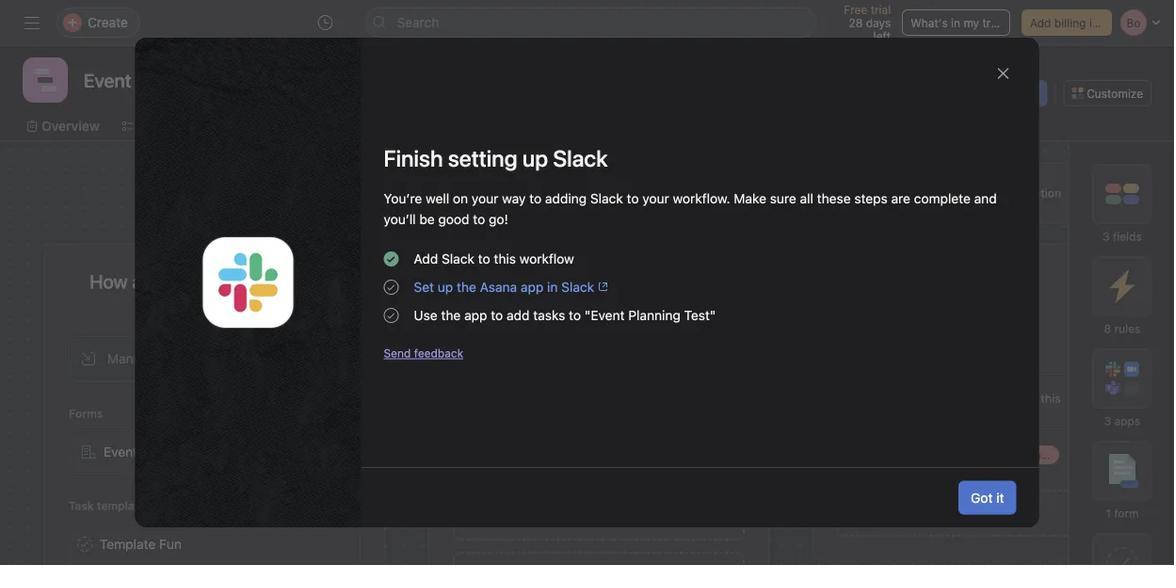Task type: vqa. For each thing, say whether or not it's contained in the screenshot.
GREAT
no



Task type: describe. For each thing, give the bounding box(es) containing it.
test
[[197, 444, 223, 460]]

3 for 3 apps
[[1105, 414, 1112, 428]]

all
[[800, 191, 814, 206]]

are inside how are tasks being added to this project?
[[132, 270, 159, 293]]

set
[[414, 279, 434, 295]]

"event
[[585, 308, 625, 323]]

planning inside button
[[141, 444, 193, 460]]

share form image
[[279, 445, 294, 460]]

fun
[[159, 536, 182, 552]]

trial?
[[983, 16, 1009, 29]]

28
[[849, 16, 863, 29]]

got it button
[[959, 481, 1017, 515]]

8
[[1105, 322, 1112, 335]]

tasks inside when tasks move to this section, do this automatically:
[[876, 392, 905, 405]]

add to starred image
[[290, 73, 305, 88]]

add billing info button
[[1022, 9, 1113, 36]]

finish setting up slack dialog
[[135, 38, 1040, 528]]

free trial 28 days left
[[844, 3, 891, 42]]

1 your from the left
[[472, 191, 499, 206]]

2 horizontal spatial this
[[1041, 392, 1061, 405]]

1 form
[[1106, 507, 1140, 520]]

to inside how are tasks being added to this project?
[[323, 270, 340, 293]]

1 vertical spatial the
[[441, 308, 461, 323]]

3 apps
[[1105, 414, 1141, 428]]

use the app to add tasks to "event planning test"
[[414, 308, 716, 323]]

up
[[438, 279, 453, 295]]

3 for 3 fields
[[1103, 230, 1110, 243]]

before
[[1045, 448, 1079, 462]]

overview button
[[453, 295, 745, 329]]

calendar link
[[348, 116, 419, 137]]

overview inside button
[[453, 303, 519, 321]]

on
[[453, 191, 468, 206]]

search list box
[[365, 8, 817, 38]]

1 vertical spatial slack
[[442, 251, 475, 267]]

set up the asana app in slack
[[414, 279, 595, 295]]

1 horizontal spatial this
[[954, 392, 974, 405]]

automatically:
[[841, 409, 918, 422]]

calendar
[[363, 118, 419, 134]]

when tasks move to this section, do this automatically:
[[841, 392, 1061, 422]]

to inside when tasks move to this section, do this automatically:
[[940, 392, 951, 405]]

search button
[[365, 8, 817, 38]]

8 rules
[[1105, 322, 1141, 335]]

to right way
[[530, 191, 542, 206]]

task templates
[[69, 499, 151, 512]]

how are tasks being added to this project?
[[90, 270, 340, 319]]

steps
[[855, 191, 888, 206]]

board
[[198, 118, 235, 134]]

overview link
[[26, 116, 100, 137]]

well
[[426, 191, 450, 206]]

being
[[213, 270, 260, 293]]

copy form link image
[[305, 445, 320, 460]]

event planning test button
[[69, 431, 361, 474]]

section
[[453, 275, 494, 288]]

info
[[1090, 16, 1110, 29]]

feedback
[[414, 347, 464, 360]]

template fun button
[[69, 523, 361, 565]]

up slack
[[523, 145, 608, 171]]

are inside you're well on your way to adding slack to your workflow. make sure all these steps are complete and you'll be good to go!
[[892, 191, 911, 206]]

workflow.
[[673, 191, 731, 206]]

board link
[[183, 116, 235, 137]]

make
[[734, 191, 767, 206]]

to left go!
[[473, 211, 485, 227]]

to right adding
[[627, 191, 639, 206]]

add
[[507, 308, 530, 323]]

1 horizontal spatial in
[[952, 16, 961, 29]]

search
[[397, 15, 439, 30]]

billing
[[1055, 16, 1087, 29]]

what's in my trial?
[[911, 16, 1009, 29]]

when
[[841, 392, 873, 405]]

tasks inside how are tasks being added to this project?
[[164, 270, 209, 293]]

send feedback link
[[384, 345, 464, 362]]

the inside set up the asana app in slack button
[[457, 279, 477, 295]]

good
[[438, 211, 470, 227]]

finish setting up slack
[[384, 145, 608, 171]]

share
[[1009, 87, 1039, 100]]

added
[[265, 270, 319, 293]]

planning inside finish setting up slack dialog
[[629, 308, 681, 323]]

send
[[384, 347, 411, 360]]

event
[[104, 444, 138, 460]]

do
[[1024, 392, 1038, 405]]

days
[[866, 16, 891, 29]]

send feedback
[[384, 347, 464, 360]]

asana
[[480, 279, 517, 295]]



Task type: locate. For each thing, give the bounding box(es) containing it.
in down workflow on the left of page
[[547, 279, 558, 295]]

event
[[1083, 448, 1112, 462]]

2 your from the left
[[643, 191, 670, 206]]

None text field
[[79, 63, 254, 97]]

0 horizontal spatial overview
[[41, 118, 100, 134]]

in left my on the top right of the page
[[952, 16, 961, 29]]

what's in my trial? button
[[903, 9, 1011, 36]]

it
[[997, 490, 1005, 505]]

1 vertical spatial are
[[132, 270, 159, 293]]

setting
[[448, 145, 518, 171]]

planning left test"
[[629, 308, 681, 323]]

way
[[502, 191, 526, 206]]

add for add billing info
[[1031, 16, 1052, 29]]

1 for 1 month before event
[[999, 448, 1005, 462]]

0 vertical spatial overview
[[41, 118, 100, 134]]

to
[[530, 191, 542, 206], [627, 191, 639, 206], [473, 211, 485, 227], [478, 251, 490, 267], [323, 270, 340, 293], [491, 308, 503, 323], [569, 308, 581, 323], [940, 392, 951, 405]]

manually
[[107, 351, 162, 366]]

this
[[494, 251, 516, 267], [954, 392, 974, 405], [1041, 392, 1061, 405]]

slack inside button
[[562, 279, 595, 295]]

0 vertical spatial the
[[457, 279, 477, 295]]

0 horizontal spatial tasks
[[164, 270, 209, 293]]

add
[[1031, 16, 1052, 29], [414, 251, 438, 267]]

slack
[[591, 191, 623, 206], [442, 251, 475, 267], [562, 279, 595, 295]]

are right how
[[132, 270, 159, 293]]

your
[[472, 191, 499, 206], [643, 191, 670, 206]]

this left section, on the bottom of the page
[[954, 392, 974, 405]]

2 vertical spatial tasks
[[876, 392, 905, 405]]

slack up section
[[442, 251, 475, 267]]

your left workflow.
[[643, 191, 670, 206]]

in inside dialog
[[547, 279, 558, 295]]

to left "event
[[569, 308, 581, 323]]

timeline link
[[257, 116, 325, 137]]

are right steps
[[892, 191, 911, 206]]

in
[[952, 16, 961, 29], [547, 279, 558, 295]]

forms
[[69, 407, 103, 420]]

got it
[[971, 490, 1005, 505]]

timeline image
[[34, 69, 57, 91]]

your right on
[[472, 191, 499, 206]]

tasks up "automatically:"
[[876, 392, 905, 405]]

0 vertical spatial are
[[892, 191, 911, 206]]

fields
[[1114, 230, 1143, 243]]

to up section
[[478, 251, 490, 267]]

app up add
[[521, 279, 544, 295]]

list link
[[122, 116, 160, 137]]

1 vertical spatial add
[[414, 251, 438, 267]]

you'll
[[384, 211, 416, 227]]

this right do
[[1041, 392, 1061, 405]]

add left billing on the right
[[1031, 16, 1052, 29]]

0 vertical spatial planning
[[629, 308, 681, 323]]

1 horizontal spatial your
[[643, 191, 670, 206]]

1 month before event button
[[837, 431, 1130, 479]]

templates
[[97, 499, 151, 512]]

go!
[[489, 211, 509, 227]]

slack up use the app to add tasks to "event planning test"
[[562, 279, 595, 295]]

be
[[420, 211, 435, 227]]

tasks inside finish setting up slack dialog
[[533, 308, 566, 323]]

add billing info
[[1031, 16, 1110, 29]]

1 horizontal spatial add
[[1031, 16, 1052, 29]]

2 vertical spatial slack
[[562, 279, 595, 295]]

sure
[[770, 191, 797, 206]]

0 horizontal spatial in
[[547, 279, 558, 295]]

apps
[[1115, 414, 1141, 428]]

0 vertical spatial app
[[521, 279, 544, 295]]

1 vertical spatial 1
[[1106, 507, 1112, 520]]

planning left test
[[141, 444, 193, 460]]

1 horizontal spatial planning
[[629, 308, 681, 323]]

0 horizontal spatial add
[[414, 251, 438, 267]]

1 vertical spatial tasks
[[533, 308, 566, 323]]

you're well on your way to adding slack to your workflow. make sure all these steps are complete and you'll be good to go!
[[384, 191, 997, 227]]

list
[[137, 118, 160, 134]]

3 fields
[[1103, 230, 1143, 243]]

and
[[975, 191, 997, 206]]

app not authorized image
[[384, 280, 414, 295]]

slack right adding
[[591, 191, 623, 206]]

adding
[[545, 191, 587, 206]]

3 left apps
[[1105, 414, 1112, 428]]

1 left form
[[1106, 507, 1112, 520]]

0 vertical spatial slack
[[591, 191, 623, 206]]

close this dialog image
[[996, 66, 1011, 81]]

add for add slack to this workflow
[[414, 251, 438, 267]]

month
[[1008, 448, 1042, 462]]

you're
[[384, 191, 422, 206]]

use
[[414, 308, 438, 323]]

rules
[[1115, 322, 1141, 335]]

template fun
[[100, 536, 182, 552]]

got
[[971, 490, 993, 505]]

the right use
[[441, 308, 461, 323]]

app inside button
[[521, 279, 544, 295]]

1 vertical spatial overview
[[453, 303, 519, 321]]

this up set up the asana app in slack
[[494, 251, 516, 267]]

the right "up"
[[457, 279, 477, 295]]

1 inside 1 month before event button
[[999, 448, 1005, 462]]

test"
[[684, 308, 716, 323]]

0 horizontal spatial 1
[[999, 448, 1005, 462]]

overview down the asana
[[453, 303, 519, 321]]

event planning test
[[104, 444, 223, 460]]

1 vertical spatial 3
[[1105, 414, 1112, 428]]

finish
[[384, 145, 443, 171]]

1 left month
[[999, 448, 1005, 462]]

form
[[1115, 507, 1140, 520]]

add inside button
[[1031, 16, 1052, 29]]

add slack to this workflow
[[414, 251, 574, 267]]

0 vertical spatial in
[[952, 16, 961, 29]]

task
[[69, 499, 94, 512]]

tasks
[[164, 270, 209, 293], [533, 308, 566, 323], [876, 392, 905, 405]]

share button
[[985, 80, 1048, 106]]

left
[[874, 29, 891, 42]]

1 for 1 form
[[1106, 507, 1112, 520]]

1 horizontal spatial overview
[[453, 303, 519, 321]]

3
[[1103, 230, 1110, 243], [1105, 414, 1112, 428]]

what's
[[911, 16, 948, 29]]

planning
[[629, 308, 681, 323], [141, 444, 193, 460]]

0 vertical spatial 1
[[999, 448, 1005, 462]]

1 vertical spatial in
[[547, 279, 558, 295]]

1 vertical spatial app
[[465, 308, 488, 323]]

0 horizontal spatial app
[[465, 308, 488, 323]]

slack inside you're well on your way to adding slack to your workflow. make sure all these steps are complete and you'll be good to go!
[[591, 191, 623, 206]]

app
[[521, 279, 544, 295], [465, 308, 488, 323]]

to left add
[[491, 308, 503, 323]]

this inside finish setting up slack dialog
[[494, 251, 516, 267]]

how
[[90, 270, 128, 293]]

tasks right add
[[533, 308, 566, 323]]

1 vertical spatial planning
[[141, 444, 193, 460]]

timeline
[[272, 118, 325, 134]]

0 horizontal spatial this
[[494, 251, 516, 267]]

free
[[844, 3, 868, 16]]

to right added
[[323, 270, 340, 293]]

tasks up the this project?
[[164, 270, 209, 293]]

1
[[999, 448, 1005, 462], [1106, 507, 1112, 520]]

0 horizontal spatial planning
[[141, 444, 193, 460]]

to right move
[[940, 392, 951, 405]]

this project?
[[163, 297, 267, 319]]

1 horizontal spatial are
[[892, 191, 911, 206]]

2 horizontal spatial tasks
[[876, 392, 905, 405]]

app down section
[[465, 308, 488, 323]]

complete
[[914, 191, 971, 206]]

1 month before event
[[999, 448, 1112, 462]]

1 horizontal spatial 1
[[1106, 507, 1112, 520]]

0 horizontal spatial your
[[472, 191, 499, 206]]

add inside finish setting up slack dialog
[[414, 251, 438, 267]]

section,
[[978, 392, 1021, 405]]

0 horizontal spatial are
[[132, 270, 159, 293]]

0 vertical spatial add
[[1031, 16, 1052, 29]]

1 horizontal spatial tasks
[[533, 308, 566, 323]]

these
[[817, 191, 851, 206]]

add up set
[[414, 251, 438, 267]]

overview down timeline icon
[[41, 118, 100, 134]]

set up the asana app in slack button
[[414, 277, 610, 298]]

workflow
[[520, 251, 574, 267]]

1 horizontal spatial app
[[521, 279, 544, 295]]

0 vertical spatial 3
[[1103, 230, 1110, 243]]

3 left fields
[[1103, 230, 1110, 243]]

the
[[457, 279, 477, 295], [441, 308, 461, 323]]

my
[[964, 16, 980, 29]]

0 vertical spatial tasks
[[164, 270, 209, 293]]

move
[[908, 392, 937, 405]]

overview
[[41, 118, 100, 134], [453, 303, 519, 321]]

trial
[[871, 3, 891, 16]]



